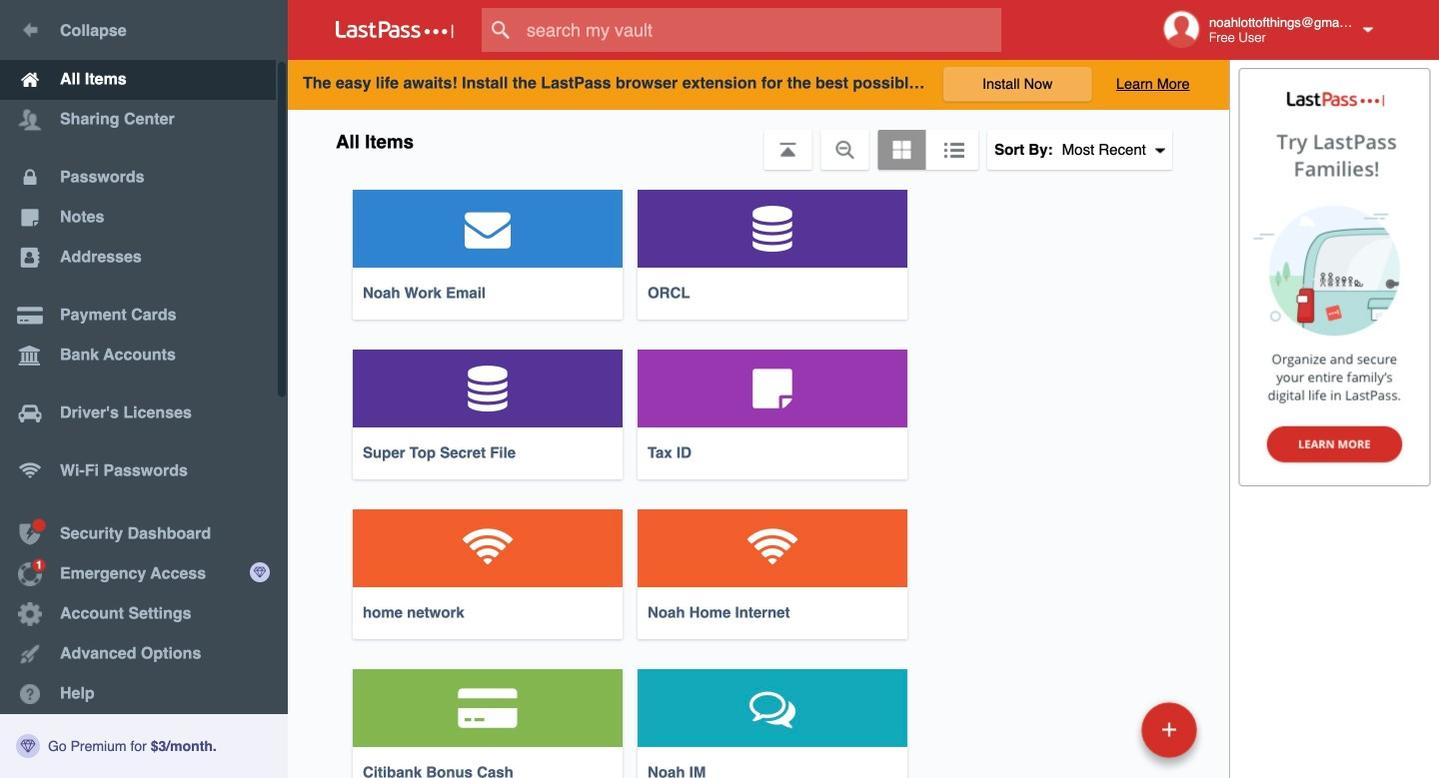 Task type: describe. For each thing, give the bounding box(es) containing it.
vault options navigation
[[288, 110, 1230, 170]]

main navigation navigation
[[0, 0, 288, 779]]

search my vault text field
[[482, 8, 1041, 52]]



Task type: vqa. For each thing, say whether or not it's contained in the screenshot.
dialog
no



Task type: locate. For each thing, give the bounding box(es) containing it.
Search search field
[[482, 8, 1041, 52]]

new item image
[[1163, 723, 1177, 737]]

new item navigation
[[1135, 697, 1210, 779]]

lastpass image
[[336, 21, 454, 39]]



